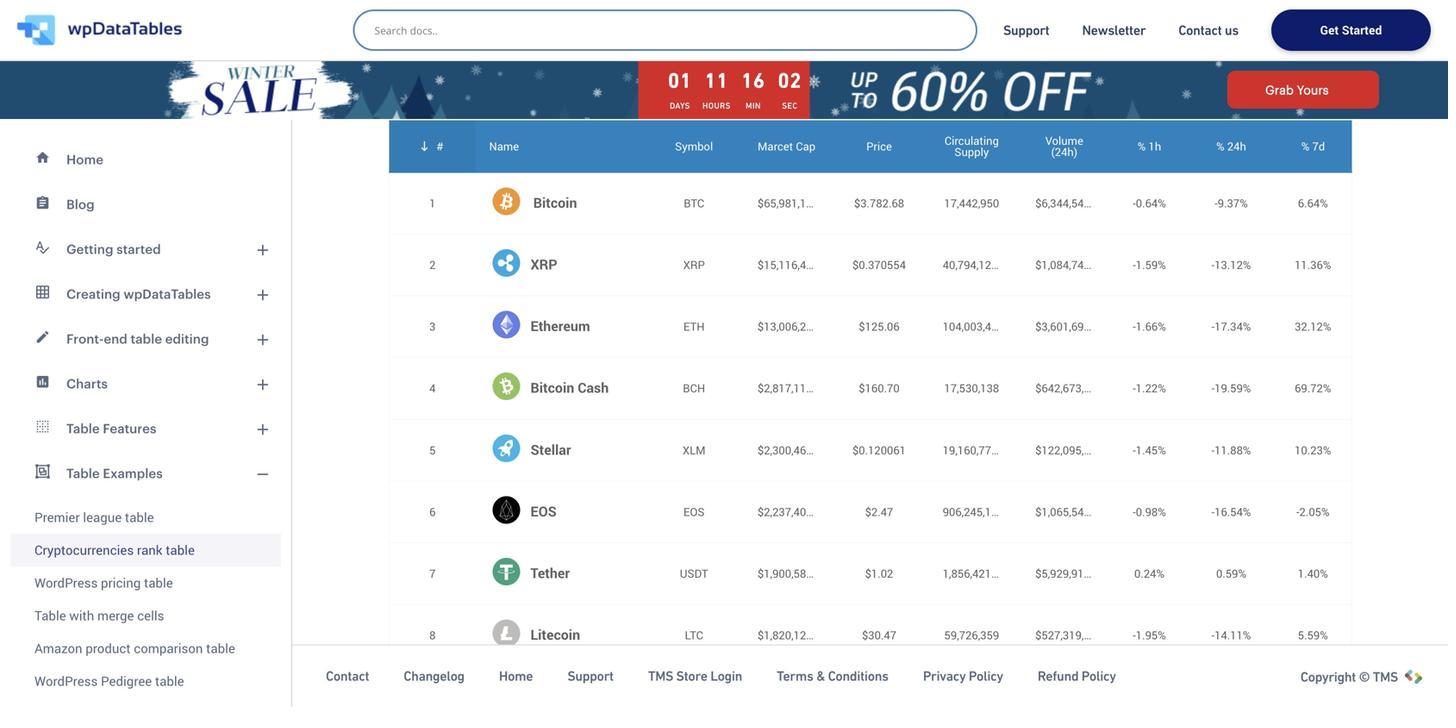 Task type: vqa. For each thing, say whether or not it's contained in the screenshot.
"tables" within 'Create tables using Google Sheets API' link
no



Task type: describe. For each thing, give the bounding box(es) containing it.
days
[[670, 101, 690, 111]]

-1.66%
[[1133, 319, 1166, 334]]

$527,319,088
[[1036, 627, 1103, 643]]

table for table with merge cells
[[34, 607, 66, 624]]

1 vertical spatial support link
[[568, 668, 614, 685]]

0 horizontal spatial eos
[[531, 502, 557, 520]]

$6,344,541,359
[[1036, 195, 1112, 211]]

1 horizontal spatial tms
[[1373, 669, 1399, 685]]

litecoin
[[531, 625, 580, 644]]

$1,900,583,447
[[758, 566, 834, 581]]

tms store login
[[648, 668, 743, 684]]

1 horizontal spatial xrp
[[683, 257, 705, 273]]

grab yours link
[[1228, 71, 1380, 109]]

price
[[867, 138, 892, 154]]

league
[[83, 508, 122, 526]]

- for 9.37%
[[1215, 195, 1218, 211]]

7
[[429, 566, 436, 581]]

table for premier league table
[[125, 508, 154, 526]]

table for wordpress pricing table
[[144, 574, 173, 592]]

table examples
[[66, 466, 163, 481]]

- for 1.95%
[[1133, 627, 1136, 643]]

% for % 7d
[[1302, 138, 1310, 154]]

$2,300,466,152
[[758, 442, 834, 458]]

9.37%
[[1218, 195, 1248, 211]]

charts
[[66, 376, 108, 391]]

-2.05%
[[1297, 504, 1330, 519]]

xlm
[[683, 442, 706, 458]]

5
[[429, 442, 436, 458]]

- for 0.64%
[[1133, 195, 1136, 211]]

6
[[429, 504, 436, 519]]

marcet cap
[[758, 138, 816, 154]]

$642,673,291
[[1036, 380, 1103, 396]]

wordpress pricing table link
[[10, 567, 281, 599]]

table for table examples
[[66, 466, 100, 481]]

16.54%
[[1215, 504, 1252, 519]]

- for 13.12%
[[1212, 257, 1215, 273]]

with
[[69, 607, 94, 624]]

17.34%
[[1215, 319, 1252, 334]]

amazon product comparison table
[[34, 639, 235, 657]]

wordpress pedigree table link
[[10, 665, 281, 698]]

1.40%
[[1298, 566, 1329, 581]]

get started link
[[1272, 9, 1431, 51]]

0.59%
[[1217, 566, 1247, 581]]

0 horizontal spatial xrp
[[531, 255, 558, 273]]

10.23%
[[1295, 442, 1332, 458]]

table for wordpress pedigree table
[[155, 672, 184, 690]]

bch
[[683, 380, 705, 396]]

symbol
[[675, 138, 713, 154]]

print button
[[512, 38, 590, 72]]

getting started
[[66, 241, 161, 257]]

contact us
[[1179, 22, 1239, 38]]

24h
[[1228, 138, 1247, 154]]

refund policy
[[1038, 668, 1116, 684]]

$160.70
[[859, 380, 900, 396]]

$3.782.68
[[854, 195, 905, 211]]

0 horizontal spatial home
[[66, 152, 104, 167]]

circulating
[[945, 133, 999, 148]]

table for table features
[[66, 421, 100, 436]]

$2,237,400,763
[[758, 504, 834, 519]]

contact link
[[326, 668, 369, 685]]

$125.06
[[859, 319, 900, 334]]

yours
[[1297, 83, 1329, 97]]

19.59%
[[1215, 380, 1252, 396]]

$2.47
[[865, 504, 894, 519]]

-9.37%
[[1215, 195, 1248, 211]]

1 vertical spatial support
[[568, 668, 614, 684]]

11.88%
[[1215, 442, 1252, 458]]

merge
[[97, 607, 134, 624]]

Search input search field
[[375, 18, 965, 42]]

cells
[[137, 607, 164, 624]]

$13,006,271,179
[[758, 319, 840, 334]]

1
[[429, 195, 436, 211]]

0 vertical spatial home link
[[10, 137, 281, 182]]

$2,817,114,877
[[758, 380, 834, 396]]

amazon product comparison table link
[[10, 632, 281, 665]]

% 7d: activate to sort column ascending element
[[1275, 120, 1352, 172]]

104,003,442
[[943, 319, 1004, 334]]

circulating supply: activate to sort column ascending element
[[926, 120, 1018, 172]]

changelog link
[[404, 668, 465, 685]]

2.05%
[[1300, 504, 1330, 519]]

terms & conditions
[[777, 668, 889, 684]]

volume (24h): activate to sort column ascending element
[[1018, 120, 1111, 172]]

grab
[[1266, 83, 1294, 97]]

table for front-end table editing
[[131, 331, 162, 346]]

59,726,359
[[945, 627, 1000, 643]]

- for 1.45%
[[1133, 442, 1136, 458]]

name: activate to sort column ascending element
[[476, 120, 648, 172]]

tms inside tms store login link
[[648, 668, 674, 684]]

-1.22%
[[1133, 380, 1166, 396]]

blog
[[66, 197, 95, 212]]

min
[[746, 101, 761, 111]]

$122,095,291
[[1036, 442, 1103, 458]]

refund
[[1038, 668, 1079, 684]]

% 24h
[[1217, 138, 1247, 154]]

columns
[[424, 47, 472, 63]]

grab yours
[[1266, 83, 1329, 97]]

-11.88%
[[1212, 442, 1252, 458]]

blog link
[[10, 182, 281, 227]]

cryptocurrencies
[[34, 541, 134, 559]]

terms & conditions link
[[777, 668, 889, 685]]

32.12%
[[1295, 319, 1332, 334]]

Search form search field
[[375, 18, 965, 42]]

cash
[[578, 378, 609, 397]]

premier
[[34, 508, 80, 526]]

wpdatatables - tables and charts manager wordpress plugin image
[[17, 15, 182, 46]]

newsletter link
[[1083, 22, 1146, 39]]

$1,084,749,047
[[1036, 257, 1112, 273]]

- for 19.59%
[[1212, 380, 1215, 396]]

$65,981,154,527
[[758, 195, 840, 211]]

$3,601,693,220
[[1036, 319, 1112, 334]]

table for cryptocurrencies rank table
[[166, 541, 195, 559]]

editing
[[165, 331, 209, 346]]

table with merge cells
[[34, 607, 164, 624]]

- for 2.05%
[[1297, 504, 1300, 519]]



Task type: locate. For each thing, give the bounding box(es) containing it.
marcet cap: activate to sort column ascending element
[[741, 120, 833, 172]]

table inside 'link'
[[66, 421, 100, 436]]

started
[[1342, 22, 1383, 38]]

supply
[[955, 144, 989, 160]]

-1.45%
[[1133, 442, 1166, 458]]

eos up tether
[[531, 502, 557, 520]]

tether
[[531, 563, 570, 582]]

13.12%
[[1215, 257, 1252, 273]]

0 vertical spatial bitcoin
[[534, 193, 577, 212]]

$0.120061
[[853, 442, 906, 458]]

refund policy link
[[1038, 668, 1116, 685]]

pricing
[[101, 574, 141, 592]]

-0.64%
[[1133, 195, 1166, 211]]

1 vertical spatial wordpress
[[34, 672, 98, 690]]

1 horizontal spatial policy
[[1082, 668, 1116, 684]]

- right '1.45%'
[[1212, 442, 1215, 458]]

wordpress pedigree table
[[34, 672, 184, 690]]

front-end table editing
[[66, 331, 209, 346]]

1 wordpress from the top
[[34, 574, 98, 592]]

home link up blog at the top left of the page
[[10, 137, 281, 182]]

hours
[[703, 101, 731, 111]]

entries
[[1302, 87, 1339, 103]]

3
[[429, 319, 436, 334]]

getting
[[66, 241, 113, 257]]

% inside "element"
[[1302, 138, 1310, 154]]

0 vertical spatial home
[[66, 152, 104, 167]]

1 policy from the left
[[969, 668, 1004, 684]]

8
[[429, 627, 436, 643]]

% left 24h
[[1217, 138, 1225, 154]]

#: activate to sort column descending element
[[389, 120, 476, 172]]

0 horizontal spatial support link
[[568, 668, 614, 685]]

product
[[86, 639, 131, 657]]

-1.59%
[[1133, 257, 1166, 273]]

login
[[711, 668, 743, 684]]

print
[[548, 47, 574, 63]]

usdt
[[680, 566, 709, 581]]

getting started link
[[10, 227, 281, 272]]

table up premier league table at the left of page
[[66, 466, 100, 481]]

btc
[[684, 195, 705, 211]]

bitcoin for bitcoin
[[534, 193, 577, 212]]

%
[[1138, 138, 1146, 154], [1217, 138, 1225, 154], [1302, 138, 1310, 154]]

- up -1.45%
[[1133, 380, 1136, 396]]

11.36%
[[1295, 257, 1332, 273]]

4
[[429, 380, 436, 396]]

% left 1h
[[1138, 138, 1146, 154]]

store
[[677, 668, 708, 684]]

1 horizontal spatial support
[[1004, 22, 1050, 38]]

examples
[[103, 466, 163, 481]]

- for 1.59%
[[1133, 257, 1136, 273]]

02
[[778, 69, 802, 92]]

-
[[1133, 195, 1136, 211], [1215, 195, 1218, 211], [1133, 257, 1136, 273], [1212, 257, 1215, 273], [1133, 319, 1136, 334], [1212, 319, 1215, 334], [1133, 380, 1136, 396], [1212, 380, 1215, 396], [1133, 442, 1136, 458], [1212, 442, 1215, 458], [1133, 504, 1136, 519], [1212, 504, 1215, 519], [1297, 504, 1300, 519], [1133, 627, 1136, 643], [1212, 627, 1215, 643]]

$1,065,544,841
[[1036, 504, 1112, 519]]

columns button
[[389, 38, 502, 72]]

privacy policy
[[923, 668, 1004, 684]]

contact for contact
[[326, 668, 369, 684]]

xrp up ethereum
[[531, 255, 558, 273]]

front-end table editing link
[[10, 316, 281, 361]]

1 vertical spatial home
[[499, 668, 533, 684]]

% 7d
[[1302, 138, 1326, 154]]

1 vertical spatial bitcoin
[[531, 378, 574, 397]]

- for 16.54%
[[1212, 504, 1215, 519]]

1 horizontal spatial support link
[[1004, 22, 1050, 39]]

0 vertical spatial support link
[[1004, 22, 1050, 39]]

- for 1.66%
[[1133, 319, 1136, 334]]

1 horizontal spatial %
[[1217, 138, 1225, 154]]

1.22%
[[1136, 380, 1166, 396]]

0 horizontal spatial tms
[[648, 668, 674, 684]]

us
[[1225, 22, 1239, 38]]

creating
[[66, 286, 120, 301]]

- down % 1h: activate to sort column ascending element
[[1133, 195, 1136, 211]]

0 horizontal spatial policy
[[969, 668, 1004, 684]]

changelog
[[404, 668, 465, 684]]

0 vertical spatial table
[[66, 421, 100, 436]]

1 horizontal spatial home
[[499, 668, 533, 684]]

tms left store
[[648, 668, 674, 684]]

13.55%
[[1295, 689, 1332, 705]]

comparison
[[134, 639, 203, 657]]

3 % from the left
[[1302, 138, 1310, 154]]

price: activate to sort column ascending element
[[833, 120, 926, 172]]

1 vertical spatial contact
[[326, 668, 369, 684]]

home link down "litecoin"
[[499, 668, 533, 685]]

table right end
[[131, 331, 162, 346]]

- right 1.66%
[[1212, 319, 1215, 334]]

policy for privacy policy
[[969, 668, 1004, 684]]

0 horizontal spatial %
[[1138, 138, 1146, 154]]

- down % 24h: activate to sort column ascending element
[[1215, 195, 1218, 211]]

volume
[[1046, 133, 1084, 148]]

policy inside refund policy link
[[1082, 668, 1116, 684]]

- right the 1.59%
[[1212, 257, 1215, 273]]

tms right ©
[[1373, 669, 1399, 685]]

% left 7d at the top
[[1302, 138, 1310, 154]]

home up blog at the top left of the page
[[66, 152, 104, 167]]

14.11%
[[1215, 627, 1252, 643]]

wordpress for wordpress pricing table
[[34, 574, 98, 592]]

0.64%
[[1136, 195, 1166, 211]]

1.45%
[[1136, 442, 1166, 458]]

contact for contact us
[[1179, 22, 1222, 38]]

0 vertical spatial contact
[[1179, 22, 1222, 38]]

table up cells
[[144, 574, 173, 592]]

% for % 1h
[[1138, 138, 1146, 154]]

-1.95%
[[1133, 627, 1166, 643]]

home down "litecoin"
[[499, 668, 533, 684]]

(24h)
[[1052, 144, 1078, 160]]

1 horizontal spatial eos
[[684, 504, 705, 519]]

xrp up eth
[[683, 257, 705, 273]]

1 horizontal spatial home link
[[499, 668, 533, 685]]

table down charts
[[66, 421, 100, 436]]

- right 1.22%
[[1212, 380, 1215, 396]]

0 horizontal spatial home link
[[10, 137, 281, 182]]

-16.54%
[[1212, 504, 1252, 519]]

- for 11.88%
[[1212, 442, 1215, 458]]

table left with
[[34, 607, 66, 624]]

wordpress for wordpress pedigree table
[[34, 672, 98, 690]]

table with merge cells link
[[10, 599, 281, 632]]

1,856,421,736 *
[[943, 566, 1020, 581]]

charts link
[[10, 361, 281, 406]]

table right comparison
[[206, 639, 235, 657]]

copyright
[[1301, 669, 1356, 685]]

wordpress down amazon at the left bottom
[[34, 672, 98, 690]]

table features link
[[10, 406, 281, 451]]

bitcoin cash
[[531, 378, 609, 397]]

- for 17.34%
[[1212, 319, 1215, 334]]

policy for refund policy
[[1082, 668, 1116, 684]]

home
[[66, 152, 104, 167], [499, 668, 533, 684]]

0 vertical spatial support
[[1004, 22, 1050, 38]]

wordpress up with
[[34, 574, 98, 592]]

wordpress pricing table
[[34, 574, 173, 592]]

sec
[[782, 101, 798, 111]]

creating wpdatatables link
[[10, 272, 281, 316]]

ltc
[[685, 627, 704, 643]]

0.98%
[[1136, 504, 1166, 519]]

0 vertical spatial wordpress
[[34, 574, 98, 592]]

% 1h: activate to sort column ascending element
[[1111, 120, 1189, 172]]

cryptocurrencies rank table link
[[10, 534, 281, 567]]

amazon
[[34, 639, 82, 657]]

1 % from the left
[[1138, 138, 1146, 154]]

table right rank at the left of the page
[[166, 541, 195, 559]]

policy
[[969, 668, 1004, 684], [1082, 668, 1116, 684]]

- down 0.24%
[[1133, 627, 1136, 643]]

©
[[1359, 669, 1371, 685]]

- right 1.95%
[[1212, 627, 1215, 643]]

% for % 24h
[[1217, 138, 1225, 154]]

- right $3,601,693,220
[[1133, 319, 1136, 334]]

features
[[103, 421, 156, 436]]

% 1h
[[1138, 138, 1162, 154]]

marcet
[[758, 138, 793, 154]]

ethereum
[[531, 317, 590, 335]]

0 horizontal spatial contact
[[326, 668, 369, 684]]

0 horizontal spatial support
[[568, 668, 614, 684]]

symbol: activate to sort column ascending element
[[648, 120, 741, 172]]

conditions
[[828, 668, 889, 684]]

bitcoin for bitcoin cash
[[531, 378, 574, 397]]

- right 0.98%
[[1212, 504, 1215, 519]]

2 wordpress from the top
[[34, 672, 98, 690]]

2 horizontal spatial %
[[1302, 138, 1310, 154]]

- right $1,065,544,841
[[1133, 504, 1136, 519]]

policy right 'refund'
[[1082, 668, 1116, 684]]

1.66%
[[1136, 319, 1166, 334]]

1.95%
[[1136, 627, 1166, 643]]

01
[[668, 69, 692, 92]]

policy inside the privacy policy link
[[969, 668, 1004, 684]]

- for 0.98%
[[1133, 504, 1136, 519]]

table down comparison
[[155, 672, 184, 690]]

- down 10.23%
[[1297, 504, 1300, 519]]

tms
[[648, 668, 674, 684], [1373, 669, 1399, 685]]

- down -1.22%
[[1133, 442, 1136, 458]]

1 vertical spatial home link
[[499, 668, 533, 685]]

1 horizontal spatial contact
[[1179, 22, 1222, 38]]

privacy policy link
[[923, 668, 1004, 685]]

bitcoin left cash
[[531, 378, 574, 397]]

1 vertical spatial table
[[66, 466, 100, 481]]

- right $1,084,749,047
[[1133, 257, 1136, 273]]

table up cryptocurrencies rank table link
[[125, 508, 154, 526]]

- for 1.22%
[[1133, 380, 1136, 396]]

2 policy from the left
[[1082, 668, 1116, 684]]

2 % from the left
[[1217, 138, 1225, 154]]

- for 14.11%
[[1212, 627, 1215, 643]]

2 vertical spatial table
[[34, 607, 66, 624]]

&
[[817, 668, 825, 684]]

policy right privacy
[[969, 668, 1004, 684]]

bitcoin down name: activate to sort column ascending element in the top of the page
[[534, 193, 577, 212]]

bitcoin
[[534, 193, 577, 212], [531, 378, 574, 397]]

% 24h: activate to sort column ascending element
[[1189, 120, 1275, 172]]

eos up usdt
[[684, 504, 705, 519]]

-17.34%
[[1212, 319, 1252, 334]]



